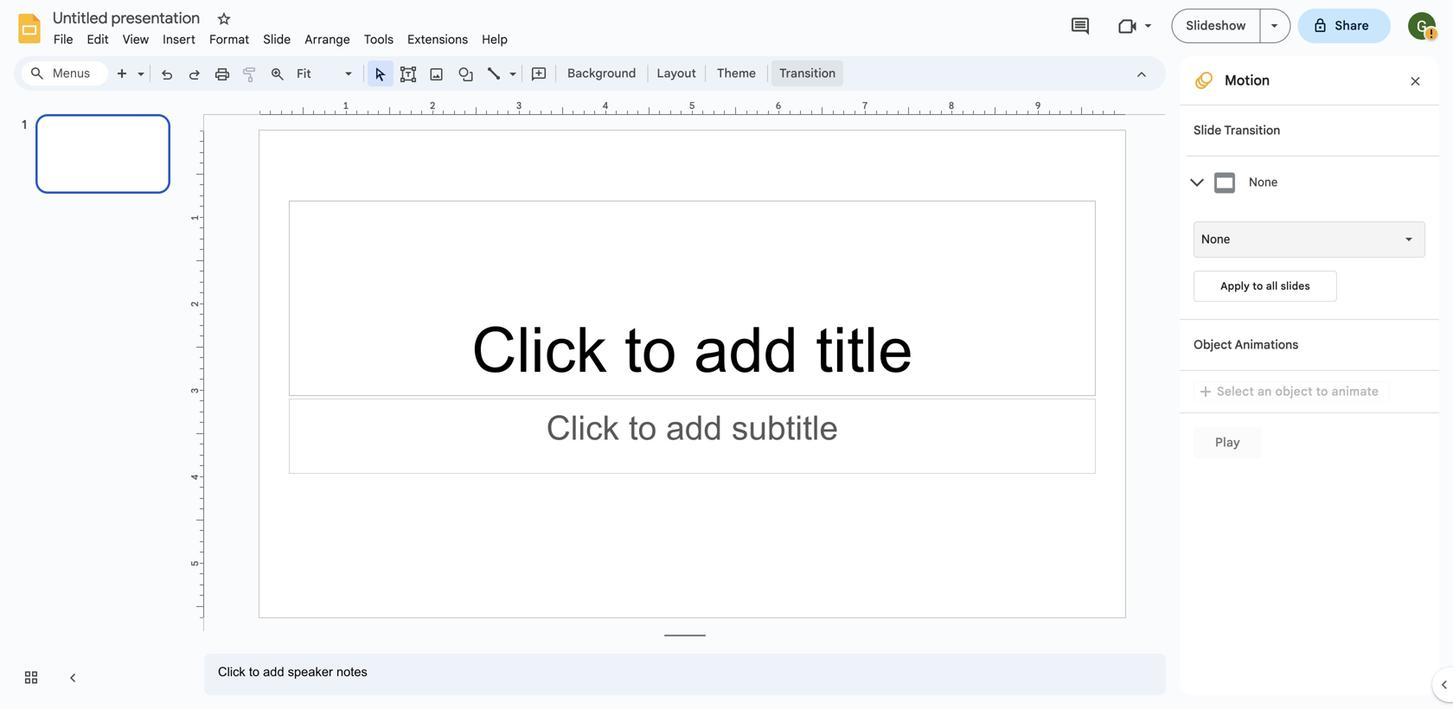 Task type: describe. For each thing, give the bounding box(es) containing it.
slide for slide
[[263, 32, 291, 47]]

extensions menu item
[[401, 29, 475, 50]]

to inside button
[[1317, 384, 1329, 399]]

select
[[1217, 384, 1255, 399]]

insert
[[163, 32, 196, 47]]

layout
[[657, 66, 696, 81]]

slide menu item
[[256, 29, 298, 50]]

none option
[[1202, 231, 1230, 248]]

none tab panel
[[1187, 209, 1440, 319]]

Star checkbox
[[212, 7, 236, 31]]

none tab
[[1187, 156, 1440, 209]]

apply to all slides button
[[1194, 271, 1338, 302]]

transition inside motion section
[[1225, 123, 1281, 138]]

background
[[568, 66, 636, 81]]

slides
[[1281, 280, 1311, 293]]

an
[[1258, 384, 1272, 399]]

insert image image
[[427, 61, 447, 86]]

format
[[210, 32, 250, 47]]

tools
[[364, 32, 394, 47]]

slideshow button
[[1172, 9, 1261, 43]]

shape image
[[456, 61, 476, 86]]

file
[[54, 32, 73, 47]]

edit menu item
[[80, 29, 116, 50]]

apply to all slides
[[1221, 280, 1311, 293]]

motion section
[[1180, 56, 1440, 696]]

arrange
[[305, 32, 350, 47]]

Rename text field
[[47, 7, 210, 28]]

Zoom field
[[292, 61, 360, 87]]

extensions
[[408, 32, 468, 47]]

select an object to animate button
[[1194, 382, 1391, 402]]

layout button
[[652, 61, 702, 87]]

help
[[482, 32, 508, 47]]

motion application
[[0, 0, 1454, 710]]

none inside "list box"
[[1202, 232, 1230, 247]]

file menu item
[[47, 29, 80, 50]]

motion
[[1225, 72, 1270, 89]]

menu bar inside menu bar banner
[[47, 22, 515, 51]]

none inside "tab"
[[1249, 175, 1278, 190]]

arrange menu item
[[298, 29, 357, 50]]

background button
[[560, 61, 644, 87]]

apply
[[1221, 280, 1250, 293]]

insert menu item
[[156, 29, 203, 50]]

share button
[[1298, 9, 1391, 43]]



Task type: vqa. For each thing, say whether or not it's contained in the screenshot.
Other Vendor IMAGE
no



Task type: locate. For each thing, give the bounding box(es) containing it.
play
[[1216, 435, 1241, 450]]

Zoom text field
[[294, 61, 343, 86]]

theme
[[717, 66, 756, 81]]

0 vertical spatial slide
[[263, 32, 291, 47]]

none up apply
[[1202, 232, 1230, 247]]

1 vertical spatial slide
[[1194, 123, 1222, 138]]

all
[[1266, 280, 1278, 293]]

menu bar
[[47, 22, 515, 51]]

transition button
[[772, 61, 844, 87]]

transition
[[780, 66, 836, 81], [1225, 123, 1281, 138]]

to right object
[[1317, 384, 1329, 399]]

to inside button
[[1253, 280, 1264, 293]]

0 horizontal spatial to
[[1253, 280, 1264, 293]]

1 vertical spatial to
[[1317, 384, 1329, 399]]

0 horizontal spatial slide
[[263, 32, 291, 47]]

transition right theme
[[780, 66, 836, 81]]

edit
[[87, 32, 109, 47]]

navigation inside motion application
[[0, 98, 190, 710]]

slide inside 'menu item'
[[263, 32, 291, 47]]

tools menu item
[[357, 29, 401, 50]]

object
[[1194, 337, 1233, 353]]

presentation options image
[[1272, 24, 1278, 28]]

menu bar containing file
[[47, 22, 515, 51]]

view
[[123, 32, 149, 47]]

main toolbar
[[107, 61, 845, 87]]

0 vertical spatial transition
[[780, 66, 836, 81]]

0 vertical spatial none
[[1249, 175, 1278, 190]]

0 horizontal spatial none
[[1202, 232, 1230, 247]]

to left all at the top right of the page
[[1253, 280, 1264, 293]]

theme button
[[709, 61, 764, 87]]

menu bar banner
[[0, 0, 1454, 710]]

slide transition
[[1194, 123, 1281, 138]]

object animations
[[1194, 337, 1299, 353]]

1 horizontal spatial none
[[1249, 175, 1278, 190]]

transition down motion
[[1225, 123, 1281, 138]]

help menu item
[[475, 29, 515, 50]]

slideshow
[[1187, 18, 1246, 33]]

navigation
[[0, 98, 190, 710]]

slide inside motion section
[[1194, 123, 1222, 138]]

Menus field
[[22, 61, 108, 86]]

1 horizontal spatial to
[[1317, 384, 1329, 399]]

none
[[1249, 175, 1278, 190], [1202, 232, 1230, 247]]

share
[[1336, 18, 1370, 33]]

object
[[1276, 384, 1313, 399]]

transition inside button
[[780, 66, 836, 81]]

view menu item
[[116, 29, 156, 50]]

animations
[[1235, 337, 1299, 353]]

none down slide transition
[[1249, 175, 1278, 190]]

slide
[[263, 32, 291, 47], [1194, 123, 1222, 138]]

1 vertical spatial transition
[[1225, 123, 1281, 138]]

format menu item
[[203, 29, 256, 50]]

play button
[[1194, 427, 1262, 459]]

0 vertical spatial to
[[1253, 280, 1264, 293]]

1 vertical spatial none
[[1202, 232, 1230, 247]]

to
[[1253, 280, 1264, 293], [1317, 384, 1329, 399]]

0 horizontal spatial transition
[[780, 66, 836, 81]]

1 horizontal spatial slide
[[1194, 123, 1222, 138]]

select an object to animate
[[1217, 384, 1379, 399]]

1 horizontal spatial transition
[[1225, 123, 1281, 138]]

slide for slide transition
[[1194, 123, 1222, 138]]

animate
[[1332, 384, 1379, 399]]

none list box
[[1194, 222, 1426, 258]]



